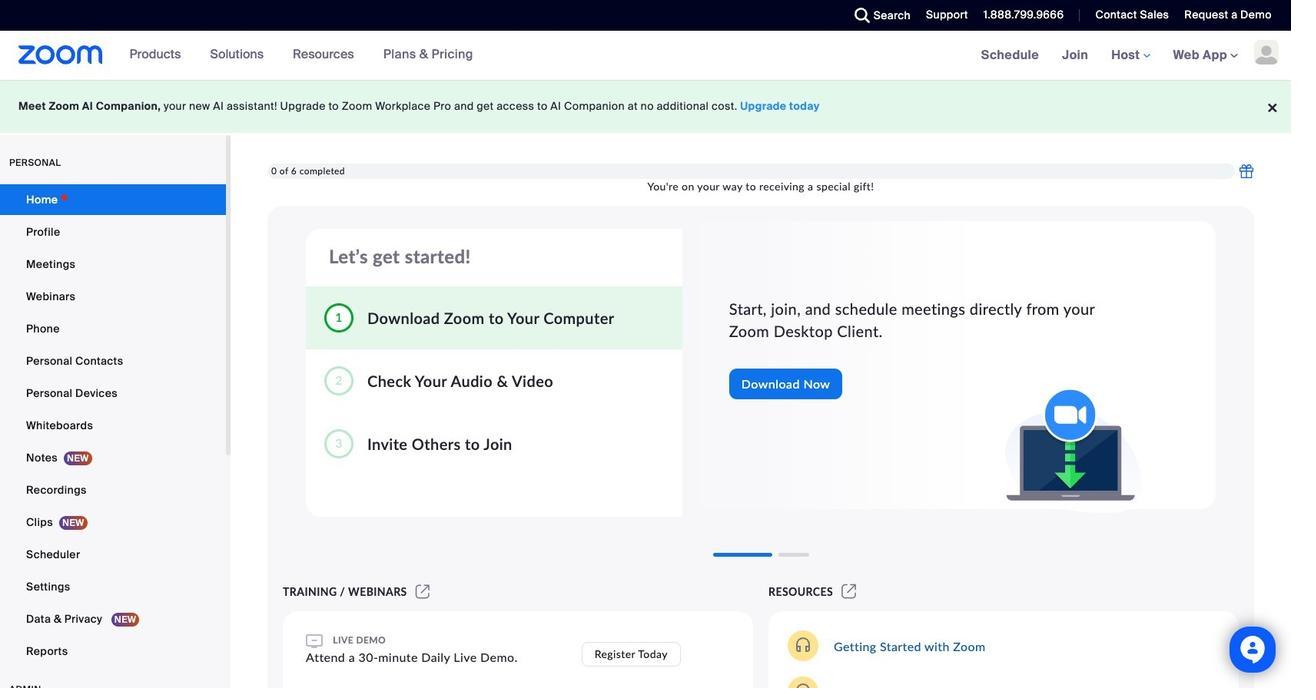 Task type: locate. For each thing, give the bounding box(es) containing it.
banner
[[0, 31, 1292, 81]]

window new image
[[840, 586, 859, 599]]

footer
[[0, 80, 1292, 133]]

zoom logo image
[[18, 45, 103, 65]]

product information navigation
[[118, 31, 485, 80]]



Task type: describe. For each thing, give the bounding box(es) containing it.
personal menu menu
[[0, 185, 226, 669]]

window new image
[[413, 586, 432, 599]]

meetings navigation
[[970, 31, 1292, 81]]

profile picture image
[[1255, 40, 1279, 65]]



Task type: vqa. For each thing, say whether or not it's contained in the screenshot.
can inside the Each attendee sees their own email address embedded as a watermark on any shared content, participant video feeds, or both. Default watermark settings can be configured below.
no



